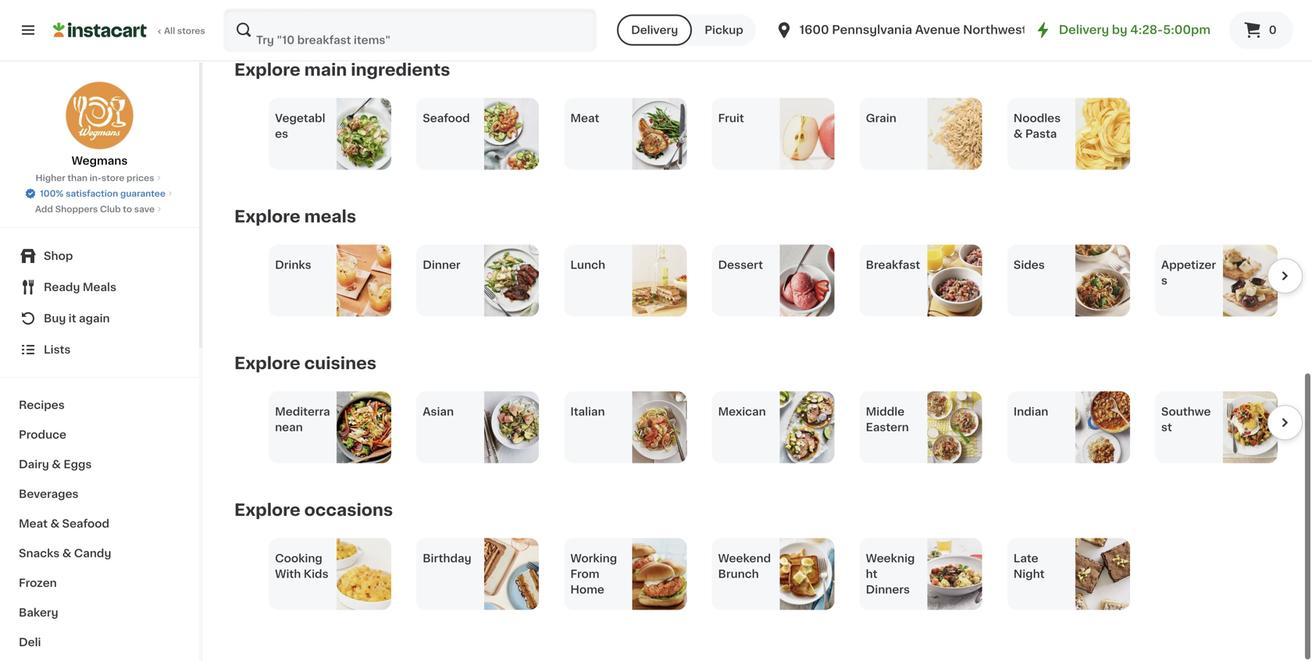 Task type: locate. For each thing, give the bounding box(es) containing it.
vegetabl
[[275, 114, 326, 125]]

italian link
[[564, 393, 687, 465]]

seafood up candy
[[62, 519, 109, 530]]

ready
[[44, 282, 80, 293]]

weeknig ht dinners
[[866, 555, 915, 597]]

pennsylvania
[[832, 25, 913, 37]]

birthday link
[[417, 540, 539, 612]]

avenue
[[916, 25, 961, 37]]

explore up the cooking
[[234, 504, 301, 520]]

shoppers
[[55, 205, 98, 214]]

explore left main
[[234, 63, 301, 79]]

& for pasta
[[1014, 130, 1023, 141]]

cuisines
[[304, 357, 377, 373]]

working from home
[[571, 555, 617, 597]]

deli
[[19, 638, 41, 649]]

working from home link
[[564, 540, 687, 612]]

snacks & candy link
[[9, 539, 190, 569]]

&
[[1014, 130, 1023, 141], [52, 459, 61, 470], [50, 519, 59, 530], [62, 549, 71, 560]]

meat for meat & seafood
[[19, 519, 48, 530]]

dinner
[[423, 261, 461, 272]]

pasta
[[1026, 130, 1057, 141]]

weekend
[[719, 555, 771, 566]]

kids
[[304, 570, 329, 581]]

item carousel region
[[234, 246, 1303, 318], [234, 393, 1303, 465]]

& left candy
[[62, 549, 71, 560]]

occasions
[[304, 504, 393, 520]]

appetizer
[[1162, 261, 1217, 272]]

fruit link
[[712, 99, 835, 171]]

& left pasta
[[1014, 130, 1023, 141]]

pickup
[[705, 26, 744, 37]]

ht
[[866, 570, 878, 581]]

meat & seafood
[[19, 519, 109, 530]]

1 vertical spatial meat
[[19, 519, 48, 530]]

noodles
[[1014, 114, 1061, 125]]

mexican link
[[712, 393, 835, 465]]

es
[[275, 130, 288, 141]]

wegmans
[[72, 156, 128, 166]]

& inside meat & seafood link
[[50, 519, 59, 530]]

0 horizontal spatial seafood
[[62, 519, 109, 530]]

vegetabl es
[[275, 114, 326, 141]]

0 vertical spatial item carousel region
[[234, 246, 1303, 318]]

1600 pennsylvania avenue northwest
[[800, 25, 1028, 37]]

cooking
[[275, 555, 323, 566]]

dinner link
[[417, 246, 539, 318]]

ready meals
[[44, 282, 116, 293]]

1 horizontal spatial seafood
[[423, 114, 470, 125]]

store
[[102, 174, 125, 182]]

southwe st link
[[1156, 393, 1278, 465]]

bakery link
[[9, 599, 190, 628]]

& down the beverages
[[50, 519, 59, 530]]

prices
[[127, 174, 154, 182]]

& inside the snacks & candy link
[[62, 549, 71, 560]]

ingredients
[[351, 63, 450, 79]]

explore up drinks
[[234, 210, 301, 226]]

1 horizontal spatial meat
[[571, 114, 600, 125]]

4 explore from the top
[[234, 504, 301, 520]]

& for candy
[[62, 549, 71, 560]]

0 horizontal spatial delivery
[[631, 26, 678, 37]]

grain
[[866, 114, 897, 125]]

dairy & eggs link
[[9, 450, 190, 480]]

2 explore from the top
[[234, 210, 301, 226]]

beverages
[[19, 489, 79, 500]]

0
[[1270, 26, 1277, 37]]

0 vertical spatial meat
[[571, 114, 600, 125]]

produce
[[19, 430, 66, 441]]

& left eggs
[[52, 459, 61, 470]]

1 horizontal spatial delivery
[[1059, 25, 1110, 37]]

middle eastern link
[[860, 393, 983, 465]]

meals
[[83, 282, 116, 293]]

birthday
[[423, 555, 472, 566]]

eggs
[[64, 459, 92, 470]]

None search field
[[223, 9, 597, 53]]

indian link
[[1008, 393, 1131, 465]]

delivery for delivery by 4:28-5:00pm
[[1059, 25, 1110, 37]]

late night
[[1014, 555, 1045, 581]]

bakery
[[19, 608, 58, 619]]

3 explore from the top
[[234, 357, 301, 373]]

italian
[[571, 408, 605, 419]]

dairy
[[19, 459, 49, 470]]

night
[[1014, 570, 1045, 581]]

frozen link
[[9, 569, 190, 599]]

satisfaction
[[66, 190, 118, 198]]

s
[[1162, 277, 1168, 288]]

& for seafood
[[50, 519, 59, 530]]

item carousel region containing mediterra nean
[[234, 393, 1303, 465]]

1 vertical spatial item carousel region
[[234, 393, 1303, 465]]

dinners
[[866, 586, 910, 597]]

1 vertical spatial seafood
[[62, 519, 109, 530]]

explore up "mediterra"
[[234, 357, 301, 373]]

candy
[[74, 549, 111, 560]]

ready meals link
[[9, 272, 190, 303]]

instacart logo image
[[53, 22, 147, 41]]

& inside dairy & eggs link
[[52, 459, 61, 470]]

delivery left by
[[1059, 25, 1110, 37]]

wegmans logo image
[[65, 81, 134, 150]]

northwest
[[964, 25, 1028, 37]]

1 explore from the top
[[234, 63, 301, 79]]

buy it again link
[[9, 303, 190, 334]]

item carousel region containing drinks
[[234, 246, 1303, 318]]

drinks link
[[269, 246, 392, 318]]

0 vertical spatial seafood
[[423, 114, 470, 125]]

0 horizontal spatial meat
[[19, 519, 48, 530]]

delivery for delivery
[[631, 26, 678, 37]]

& inside noodles & pasta
[[1014, 130, 1023, 141]]

4:28-
[[1131, 25, 1164, 37]]

2 item carousel region from the top
[[234, 393, 1303, 465]]

delivery left pickup
[[631, 26, 678, 37]]

explore for explore cuisines
[[234, 357, 301, 373]]

meat
[[571, 114, 600, 125], [19, 519, 48, 530]]

home
[[571, 586, 605, 597]]

weekend brunch
[[719, 555, 771, 581]]

beverages link
[[9, 480, 190, 510]]

seafood down 'ingredients'
[[423, 114, 470, 125]]

lists
[[44, 345, 71, 356]]

1 item carousel region from the top
[[234, 246, 1303, 318]]

southwe st
[[1162, 408, 1212, 434]]

mediterra nean link
[[269, 393, 392, 465]]

delivery inside 'button'
[[631, 26, 678, 37]]



Task type: vqa. For each thing, say whether or not it's contained in the screenshot.
treats
no



Task type: describe. For each thing, give the bounding box(es) containing it.
higher than in-store prices
[[36, 174, 154, 182]]

dessert link
[[712, 246, 835, 318]]

higher
[[36, 174, 65, 182]]

explore cuisines
[[234, 357, 377, 373]]

than
[[68, 174, 88, 182]]

vegetabl es link
[[269, 99, 392, 171]]

meat for meat
[[571, 114, 600, 125]]

deli link
[[9, 628, 190, 658]]

produce link
[[9, 420, 190, 450]]

1600
[[800, 25, 830, 37]]

100% satisfaction guarantee
[[40, 190, 166, 198]]

stores
[[177, 28, 205, 36]]

dessert
[[719, 261, 764, 272]]

100%
[[40, 190, 64, 198]]

explore for explore main ingredients
[[234, 63, 301, 79]]

Search field
[[225, 11, 596, 52]]

indian
[[1014, 408, 1049, 419]]

weeknig ht dinners link
[[860, 540, 983, 612]]

mediterra
[[275, 408, 330, 419]]

buy it again
[[44, 313, 110, 324]]

southwe
[[1162, 408, 1212, 419]]

from
[[571, 570, 600, 581]]

mediterra nean
[[275, 408, 330, 434]]

& for eggs
[[52, 459, 61, 470]]

shop
[[44, 251, 73, 262]]

lists link
[[9, 334, 190, 366]]

item carousel region for explore cuisines
[[234, 393, 1303, 465]]

service type group
[[617, 16, 756, 47]]

5:00pm
[[1164, 25, 1211, 37]]

grain link
[[860, 99, 983, 171]]

all stores link
[[53, 9, 206, 53]]

recipes link
[[9, 391, 190, 420]]

100% satisfaction guarantee button
[[24, 184, 175, 200]]

cooking with kids
[[275, 555, 329, 581]]

asian
[[423, 408, 454, 419]]

buy
[[44, 313, 66, 324]]

fruit
[[719, 114, 745, 125]]

add
[[35, 205, 53, 214]]

meat & seafood link
[[9, 510, 190, 539]]

cooking with kids link
[[269, 540, 392, 612]]

noodles & pasta
[[1014, 114, 1061, 141]]

wegmans link
[[65, 81, 134, 169]]

club
[[100, 205, 121, 214]]

middle eastern
[[866, 408, 910, 434]]

mexican
[[719, 408, 766, 419]]

1600 pennsylvania avenue northwest button
[[775, 9, 1028, 53]]

higher than in-store prices link
[[36, 172, 164, 184]]

0 button
[[1230, 13, 1294, 50]]

eastern
[[866, 424, 910, 434]]

explore for explore meals
[[234, 210, 301, 226]]

item carousel region for explore meals
[[234, 246, 1303, 318]]

breakfast
[[866, 261, 921, 272]]

lunch
[[571, 261, 606, 272]]

drinks
[[275, 261, 311, 272]]

add shoppers club to save
[[35, 205, 155, 214]]

snacks
[[19, 549, 60, 560]]

late night link
[[1008, 540, 1131, 612]]

explore for explore occasions
[[234, 504, 301, 520]]

delivery by 4:28-5:00pm
[[1059, 25, 1211, 37]]

sides
[[1014, 261, 1045, 272]]

appetizer s link
[[1156, 246, 1278, 318]]

asian link
[[417, 393, 539, 465]]

delivery by 4:28-5:00pm link
[[1034, 22, 1211, 41]]

working
[[571, 555, 617, 566]]

main
[[304, 63, 347, 79]]

delivery button
[[617, 16, 693, 47]]

guarantee
[[120, 190, 166, 198]]

recipes
[[19, 400, 65, 411]]

snacks & candy
[[19, 549, 111, 560]]

brunch
[[719, 570, 759, 581]]

explore occasions
[[234, 504, 393, 520]]

with
[[275, 570, 301, 581]]

nean
[[275, 424, 303, 434]]

lunch link
[[564, 246, 687, 318]]

ready meals button
[[9, 272, 190, 303]]

weekend brunch link
[[712, 540, 835, 612]]

shop link
[[9, 241, 190, 272]]

explore main ingredients
[[234, 63, 450, 79]]

by
[[1113, 25, 1128, 37]]

to
[[123, 205, 132, 214]]



